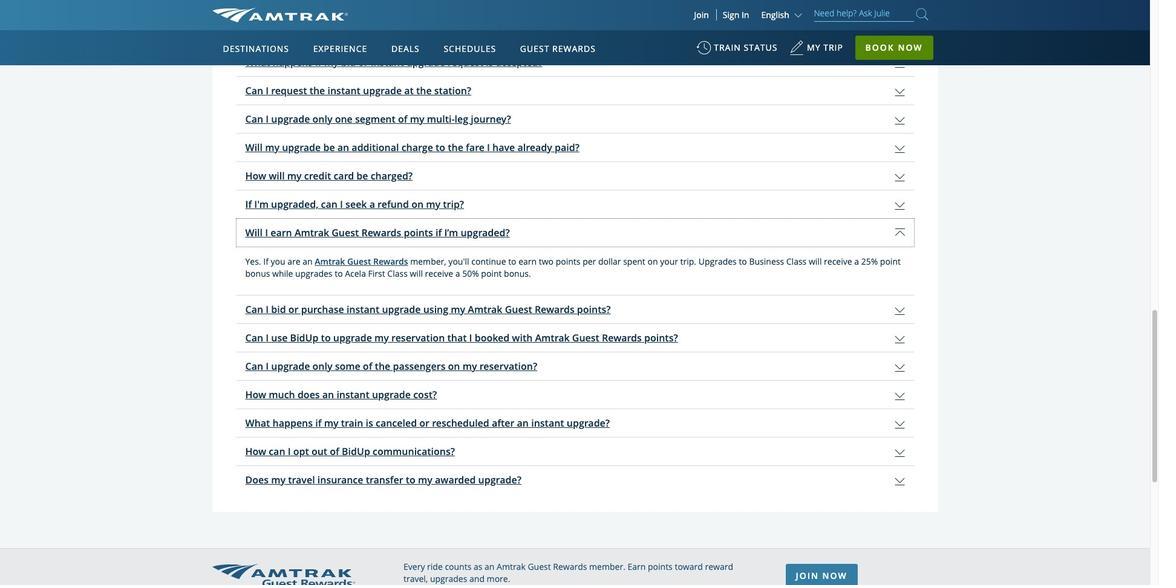 Task type: vqa. For each thing, say whether or not it's contained in the screenshot.
movable
no



Task type: locate. For each thing, give the bounding box(es) containing it.
rewards up can i request the instant upgrade at the station? button
[[552, 43, 596, 54]]

application containing when will i know if my offer or instant upgrade request was accepted?
[[236, 0, 914, 494]]

guest inside button
[[572, 332, 600, 345]]

Please enter your search item search field
[[814, 6, 914, 22]]

an down one in the left of the page
[[338, 141, 349, 154]]

if left you on the left top of page
[[263, 256, 269, 267]]

instant down deals
[[371, 56, 404, 69]]

an inside every ride counts as an amtrak guest rewards member. earn points toward reward travel, upgrades and more.
[[485, 562, 495, 573]]

if left 'i'm'
[[436, 226, 442, 240]]

0 vertical spatial a
[[370, 198, 375, 211]]

1 vertical spatial accepted?
[[496, 56, 543, 69]]

the left fare
[[448, 141, 463, 154]]

1 horizontal spatial of
[[363, 360, 372, 373]]

earn up you on the left top of page
[[271, 226, 292, 240]]

0 vertical spatial points?
[[577, 303, 611, 316]]

amtrak guest rewards image
[[212, 565, 355, 586]]

will up the upgraded,
[[269, 169, 285, 183]]

upgrade
[[426, 27, 464, 40], [406, 56, 445, 69], [363, 84, 402, 97], [271, 112, 310, 126], [282, 141, 321, 154], [382, 303, 421, 316], [333, 332, 372, 345], [271, 360, 310, 373], [372, 388, 411, 402]]

is right train
[[366, 417, 373, 430]]

2 vertical spatial points
[[648, 562, 673, 573]]

accepted? inside button
[[496, 56, 543, 69]]

to inside button
[[321, 332, 331, 345]]

travel,
[[404, 574, 428, 585]]

1 vertical spatial upgrades
[[430, 574, 467, 585]]

what for what happens if my bid or instant upgrade request is accepted?
[[245, 56, 270, 69]]

1 vertical spatial points?
[[644, 332, 678, 345]]

english
[[762, 9, 790, 21]]

what inside button
[[245, 417, 270, 430]]

2 what from the top
[[245, 417, 270, 430]]

have
[[493, 141, 515, 154]]

upgrade? down how much does an instant upgrade cost? button
[[567, 417, 610, 430]]

trip
[[824, 42, 843, 53]]

1 vertical spatial join
[[796, 571, 819, 582]]

1 vertical spatial bidup
[[342, 445, 370, 459]]

will up i'm
[[245, 141, 263, 154]]

regions map image
[[257, 101, 548, 270]]

my inside button
[[375, 332, 389, 345]]

0 horizontal spatial be
[[323, 141, 335, 154]]

will my upgrade be an additional charge to the fare i have already paid?
[[245, 141, 580, 154]]

upgrades down 'yes. if you are an amtrak guest rewards' at the top of the page
[[295, 268, 333, 280]]

happens inside what happens if my train is canceled or rescheduled after an instant upgrade? button
[[273, 417, 313, 430]]

of
[[398, 112, 408, 126], [363, 360, 372, 373], [330, 445, 339, 459]]

points for rewards
[[404, 226, 433, 240]]

5 can from the top
[[245, 360, 263, 373]]

can left seek
[[321, 198, 338, 211]]

an right as
[[485, 562, 495, 573]]

upgrade left at
[[363, 84, 402, 97]]

or
[[378, 27, 388, 40], [358, 56, 368, 69], [289, 303, 299, 316], [420, 417, 430, 430]]

trip?
[[443, 198, 464, 211]]

2 horizontal spatial of
[[398, 112, 408, 126]]

how inside button
[[245, 388, 266, 402]]

points? inside button
[[577, 303, 611, 316]]

member,
[[410, 256, 446, 267]]

bid inside button
[[341, 56, 356, 69]]

1 can from the top
[[245, 84, 263, 97]]

1 vertical spatial points
[[556, 256, 581, 267]]

how inside button
[[245, 445, 266, 459]]

0 horizontal spatial points
[[404, 226, 433, 240]]

1 vertical spatial be
[[357, 169, 368, 183]]

can i upgrade only some of the passengers on my reservation?
[[245, 360, 537, 373]]

1 vertical spatial can
[[269, 445, 285, 459]]

bid down experience
[[341, 56, 356, 69]]

1 vertical spatial what
[[245, 417, 270, 430]]

upgrades down counts
[[430, 574, 467, 585]]

0 vertical spatial if
[[245, 198, 252, 211]]

0 vertical spatial upgrades
[[295, 268, 333, 280]]

class
[[787, 256, 807, 267], [387, 268, 408, 280]]

will
[[275, 27, 291, 40], [269, 169, 285, 183], [809, 256, 822, 267], [410, 268, 423, 280]]

join for join now
[[796, 571, 819, 582]]

only left some
[[313, 360, 333, 373]]

1 vertical spatial of
[[363, 360, 372, 373]]

2 will from the top
[[245, 226, 263, 240]]

amtrak up acela in the left of the page
[[315, 256, 345, 267]]

rewards left the member. at bottom
[[553, 562, 587, 573]]

how for how much does an instant upgrade cost?
[[245, 388, 266, 402]]

1 horizontal spatial join
[[796, 571, 819, 582]]

how can i opt out of bidup communications? button
[[236, 438, 914, 466]]

request down destinations popup button
[[271, 84, 307, 97]]

only for some
[[313, 360, 333, 373]]

4 can from the top
[[245, 332, 263, 345]]

accepted? up guest rewards
[[526, 27, 573, 40]]

upgrades inside the member, you'll continue to earn two points per dollar spent on your trip. upgrades to business class will receive a 25% point bonus while upgrades to acela first class will receive a 50% point bonus.
[[295, 268, 333, 280]]

0 horizontal spatial bidup
[[290, 332, 319, 345]]

fare
[[466, 141, 485, 154]]

0 vertical spatial points
[[404, 226, 433, 240]]

1 vertical spatial earn
[[519, 256, 537, 267]]

happens inside the what happens if my bid or instant upgrade request is accepted? button
[[273, 56, 313, 69]]

canceled
[[376, 417, 417, 430]]

1 vertical spatial happens
[[273, 417, 313, 430]]

1 vertical spatial point
[[481, 268, 502, 280]]

how for how can i opt out of bidup communications?
[[245, 445, 266, 459]]

guest inside popup button
[[520, 43, 550, 54]]

how left much
[[245, 388, 266, 402]]

or down experience
[[358, 56, 368, 69]]

0 horizontal spatial upgrades
[[295, 268, 333, 280]]

bid up 'use'
[[271, 303, 286, 316]]

a
[[370, 198, 375, 211], [855, 256, 859, 267], [456, 268, 460, 280]]

amtrak image
[[212, 8, 348, 22]]

points right the earn
[[648, 562, 673, 573]]

0 vertical spatial bidup
[[290, 332, 319, 345]]

0 vertical spatial what
[[245, 56, 270, 69]]

1 vertical spatial on
[[648, 256, 658, 267]]

0 vertical spatial of
[[398, 112, 408, 126]]

points inside button
[[404, 226, 433, 240]]

rewards inside every ride counts as an amtrak guest rewards member. earn points toward reward travel, upgrades and more.
[[553, 562, 587, 573]]

an
[[338, 141, 349, 154], [303, 256, 313, 267], [322, 388, 334, 402], [517, 417, 529, 430], [485, 562, 495, 573]]

will i earn amtrak guest rewards points if i'm upgraded? button
[[236, 219, 914, 247]]

2 how from the top
[[245, 388, 266, 402]]

0 vertical spatial happens
[[273, 56, 313, 69]]

will down amtrak image
[[275, 27, 291, 40]]

does my travel insurance transfer to my awarded upgrade? button
[[236, 467, 914, 494]]

awarded
[[435, 474, 476, 487]]

0 vertical spatial receive
[[824, 256, 852, 267]]

0 horizontal spatial upgrade?
[[478, 474, 522, 487]]

if
[[245, 198, 252, 211], [263, 256, 269, 267]]

will i earn amtrak guest rewards points if i'm upgraded?
[[245, 226, 510, 240]]

instant up one in the left of the page
[[328, 84, 361, 97]]

2 happens from the top
[[273, 417, 313, 430]]

2 horizontal spatial on
[[648, 256, 658, 267]]

bid
[[341, 56, 356, 69], [271, 303, 286, 316]]

is down the schedules
[[486, 56, 493, 69]]

my left multi-
[[410, 112, 425, 126]]

1 horizontal spatial on
[[448, 360, 460, 373]]

schedules link
[[439, 30, 501, 65]]

earn up the bonus.
[[519, 256, 537, 267]]

rewards up can i upgrade only some of the passengers on my reservation? button
[[602, 332, 642, 345]]

multi-
[[427, 112, 455, 126]]

0 horizontal spatial join
[[694, 9, 709, 21]]

be up the how will my credit card be charged?
[[323, 141, 335, 154]]

0 vertical spatial is
[[486, 56, 493, 69]]

2 can from the top
[[245, 112, 263, 126]]

can i upgrade only one segment of my multi-leg journey?
[[245, 112, 511, 126]]

i'm
[[444, 226, 458, 240]]

is
[[486, 56, 493, 69], [366, 417, 373, 430]]

already
[[518, 141, 552, 154]]

out
[[312, 445, 327, 459]]

points
[[404, 226, 433, 240], [556, 256, 581, 267], [648, 562, 673, 573]]

0 horizontal spatial can
[[269, 445, 285, 459]]

be right card
[[357, 169, 368, 183]]

instant up how can i opt out of bidup communications? button
[[531, 417, 564, 430]]

destinations button
[[218, 32, 294, 66]]

1 horizontal spatial bid
[[341, 56, 356, 69]]

0 horizontal spatial class
[[387, 268, 408, 280]]

will down member,
[[410, 268, 423, 280]]

yes. if you are an amtrak guest rewards member, you'll continue to earn two points per dollar spent on your trip. upgrades to business class will receive a 25% point bonus while upgrades to acela first class will receive a 50% point bonus. element
[[236, 253, 914, 280]]

segment
[[355, 112, 396, 126]]

bidup right 'use'
[[290, 332, 319, 345]]

how up i'm
[[245, 169, 266, 183]]

the right some
[[375, 360, 390, 373]]

1 horizontal spatial points
[[556, 256, 581, 267]]

when will i know if my offer or instant upgrade request was accepted? button
[[236, 20, 914, 48]]

an right are
[[303, 256, 313, 267]]

1 how from the top
[[245, 169, 266, 183]]

0 horizontal spatial points?
[[577, 303, 611, 316]]

train status
[[714, 42, 778, 53]]

your
[[660, 256, 678, 267]]

points up member,
[[404, 226, 433, 240]]

leg
[[455, 112, 468, 126]]

transfer
[[366, 474, 403, 487]]

1 vertical spatial receive
[[425, 268, 453, 280]]

how
[[245, 169, 266, 183], [245, 388, 266, 402], [245, 445, 266, 459]]

can inside button
[[245, 84, 263, 97]]

deals button
[[387, 32, 425, 66]]

when
[[245, 27, 272, 40]]

what down destinations
[[245, 56, 270, 69]]

if down experience
[[315, 56, 322, 69]]

how for how will my credit card be charged?
[[245, 169, 266, 183]]

application
[[236, 0, 914, 494], [257, 101, 548, 270]]

2 vertical spatial of
[[330, 445, 339, 459]]

earn
[[271, 226, 292, 240], [519, 256, 537, 267]]

on down that
[[448, 360, 460, 373]]

amtrak up more.
[[497, 562, 526, 573]]

will inside how will my credit card be charged? button
[[269, 169, 285, 183]]

class right business
[[787, 256, 807, 267]]

0 horizontal spatial is
[[366, 417, 373, 430]]

0 vertical spatial bid
[[341, 56, 356, 69]]

upgrade up the schedules
[[426, 27, 464, 40]]

1 horizontal spatial class
[[787, 256, 807, 267]]

be inside button
[[357, 169, 368, 183]]

opt
[[293, 445, 309, 459]]

if left i'm
[[245, 198, 252, 211]]

receive
[[824, 256, 852, 267], [425, 268, 453, 280]]

toward
[[675, 562, 703, 573]]

how inside button
[[245, 169, 266, 183]]

1 horizontal spatial earn
[[519, 256, 537, 267]]

book now
[[866, 42, 923, 53]]

my
[[807, 42, 821, 53]]

0 horizontal spatial bid
[[271, 303, 286, 316]]

of right out
[[330, 445, 339, 459]]

points inside the member, you'll continue to earn two points per dollar spent on your trip. upgrades to business class will receive a 25% point bonus while upgrades to acela first class will receive a 50% point bonus.
[[556, 256, 581, 267]]

bonus.
[[504, 268, 531, 280]]

upgrade up some
[[333, 332, 372, 345]]

if
[[327, 27, 333, 40], [315, 56, 322, 69], [436, 226, 442, 240], [315, 417, 322, 430]]

0 horizontal spatial a
[[370, 198, 375, 211]]

0 vertical spatial point
[[880, 256, 901, 267]]

1 vertical spatial bid
[[271, 303, 286, 316]]

amtrak
[[295, 226, 329, 240], [315, 256, 345, 267], [468, 303, 503, 316], [535, 332, 570, 345], [497, 562, 526, 573]]

can i use bidup to upgrade my reservation that i booked with amtrak guest rewards points?
[[245, 332, 678, 345]]

what
[[245, 56, 270, 69], [245, 417, 270, 430]]

1 vertical spatial how
[[245, 388, 266, 402]]

0 horizontal spatial earn
[[271, 226, 292, 240]]

0 vertical spatial earn
[[271, 226, 292, 240]]

1 horizontal spatial a
[[456, 268, 460, 280]]

1 horizontal spatial upgrades
[[430, 574, 467, 585]]

0 vertical spatial be
[[323, 141, 335, 154]]

bidup down train
[[342, 445, 370, 459]]

0 vertical spatial request
[[467, 27, 503, 40]]

and
[[470, 574, 485, 585]]

was
[[505, 27, 524, 40]]

0 vertical spatial only
[[313, 112, 333, 126]]

to right the charge
[[436, 141, 445, 154]]

of right segment
[[398, 112, 408, 126]]

1 horizontal spatial upgrade?
[[567, 417, 610, 430]]

accepted?
[[526, 27, 573, 40], [496, 56, 543, 69]]

of inside button
[[330, 445, 339, 459]]

0 vertical spatial accepted?
[[526, 27, 573, 40]]

only left one in the left of the page
[[313, 112, 333, 126]]

can for can i bid or purchase instant upgrade using my amtrak guest rewards points?
[[245, 303, 263, 316]]

bidup
[[290, 332, 319, 345], [342, 445, 370, 459]]

earn inside the member, you'll continue to earn two points per dollar spent on your trip. upgrades to business class will receive a 25% point bonus while upgrades to acela first class will receive a 50% point bonus.
[[519, 256, 537, 267]]

cost?
[[413, 388, 437, 402]]

1 will from the top
[[245, 141, 263, 154]]

my trip
[[807, 42, 843, 53]]

upgrades
[[295, 268, 333, 280], [430, 574, 467, 585]]

upgrade? right awarded
[[478, 474, 522, 487]]

to
[[436, 141, 445, 154], [508, 256, 517, 267], [739, 256, 747, 267], [335, 268, 343, 280], [321, 332, 331, 345], [406, 474, 416, 487]]

of for communications?
[[330, 445, 339, 459]]

0 vertical spatial will
[[245, 141, 263, 154]]

3 how from the top
[[245, 445, 266, 459]]

my up can i upgrade only some of the passengers on my reservation? at the left bottom of page
[[375, 332, 389, 345]]

3 can from the top
[[245, 303, 263, 316]]

0 vertical spatial upgrade?
[[567, 417, 610, 430]]

are
[[288, 256, 301, 267]]

0 vertical spatial class
[[787, 256, 807, 267]]

member.
[[589, 562, 626, 573]]

1 horizontal spatial if
[[263, 256, 269, 267]]

1 vertical spatial will
[[245, 226, 263, 240]]

will up yes.
[[245, 226, 263, 240]]

accepted? inside button
[[526, 27, 573, 40]]

request inside button
[[467, 27, 503, 40]]

will
[[245, 141, 263, 154], [245, 226, 263, 240]]

join left sign
[[694, 9, 709, 21]]

what inside button
[[245, 56, 270, 69]]

1 vertical spatial upgrade?
[[478, 474, 522, 487]]

my right does
[[271, 474, 286, 487]]

0 horizontal spatial of
[[330, 445, 339, 459]]

join for join
[[694, 9, 709, 21]]

0 vertical spatial how
[[245, 169, 266, 183]]

0 horizontal spatial if
[[245, 198, 252, 211]]

2 horizontal spatial points
[[648, 562, 673, 573]]

0 vertical spatial on
[[412, 198, 424, 211]]

earn inside button
[[271, 226, 292, 240]]

an right does
[[322, 388, 334, 402]]

2 vertical spatial a
[[456, 268, 460, 280]]

1 horizontal spatial can
[[321, 198, 338, 211]]

card
[[334, 169, 354, 183]]

0 horizontal spatial on
[[412, 198, 424, 211]]

a down you'll
[[456, 268, 460, 280]]

my down experience
[[324, 56, 339, 69]]

how much does an instant upgrade cost? button
[[236, 381, 914, 409]]

happens
[[273, 56, 313, 69], [273, 417, 313, 430]]

0 horizontal spatial point
[[481, 268, 502, 280]]

amtrak right with on the left bottom of page
[[535, 332, 570, 345]]

0 horizontal spatial receive
[[425, 268, 453, 280]]

accepted? down was
[[496, 56, 543, 69]]

how up does
[[245, 445, 266, 459]]

my left credit
[[287, 169, 302, 183]]

1 horizontal spatial be
[[357, 169, 368, 183]]

point
[[880, 256, 901, 267], [481, 268, 502, 280]]

the down experience popup button
[[310, 84, 325, 97]]

first
[[368, 268, 385, 280]]

experience
[[313, 43, 367, 54]]

request up the schedules
[[467, 27, 503, 40]]

can i use bidup to upgrade my reservation that i booked with amtrak guest rewards points? button
[[236, 324, 914, 352]]

can inside button
[[245, 332, 263, 345]]

2 horizontal spatial a
[[855, 256, 859, 267]]

1 horizontal spatial is
[[486, 56, 493, 69]]

counts
[[445, 562, 472, 573]]

a inside button
[[370, 198, 375, 211]]

banner
[[0, 0, 1150, 279]]

point right 25%
[[880, 256, 901, 267]]

on left your
[[648, 256, 658, 267]]

1 only from the top
[[313, 112, 333, 126]]

1 what from the top
[[245, 56, 270, 69]]

0 vertical spatial join
[[694, 9, 709, 21]]

of right some
[[363, 360, 372, 373]]

journey?
[[471, 112, 511, 126]]

happens down know
[[273, 56, 313, 69]]

2 vertical spatial on
[[448, 360, 460, 373]]

join left the now
[[796, 571, 819, 582]]

1 vertical spatial only
[[313, 360, 333, 373]]

0 vertical spatial can
[[321, 198, 338, 211]]

now
[[898, 42, 923, 53]]

1 vertical spatial is
[[366, 417, 373, 430]]

2 only from the top
[[313, 360, 333, 373]]

i inside button
[[266, 84, 269, 97]]

2 vertical spatial how
[[245, 445, 266, 459]]

on right refund
[[412, 198, 424, 211]]

1 horizontal spatial points?
[[644, 332, 678, 345]]

1 happens from the top
[[273, 56, 313, 69]]



Task type: describe. For each thing, give the bounding box(es) containing it.
in
[[742, 9, 749, 21]]

reward
[[705, 562, 733, 573]]

instant down acela in the left of the page
[[347, 303, 380, 316]]

what for what happens if my train is canceled or rescheduled after an instant upgrade?
[[245, 417, 270, 430]]

happens for what happens if my bid or instant upgrade request is accepted?
[[273, 56, 313, 69]]

upgrades inside every ride counts as an amtrak guest rewards member. earn points toward reward travel, upgrades and more.
[[430, 574, 467, 585]]

upgrade? inside does my travel insurance transfer to my awarded upgrade? button
[[478, 474, 522, 487]]

can for can i upgrade only one segment of my multi-leg journey?
[[245, 112, 263, 126]]

additional
[[352, 141, 399, 154]]

my right using
[[451, 303, 465, 316]]

more.
[[487, 574, 510, 585]]

will for will my upgrade be an additional charge to the fare i have already paid?
[[245, 141, 263, 154]]

upgrade up credit
[[282, 141, 321, 154]]

can for can i upgrade only some of the passengers on my reservation?
[[245, 360, 263, 373]]

at
[[404, 84, 414, 97]]

rewards down refund
[[362, 226, 401, 240]]

upgrade up reservation at bottom
[[382, 303, 421, 316]]

will inside when will i know if my offer or instant upgrade request was accepted? button
[[275, 27, 291, 40]]

can i upgrade only one segment of my multi-leg journey? button
[[236, 105, 914, 133]]

amtrak up booked
[[468, 303, 503, 316]]

to left business
[[739, 256, 747, 267]]

if inside button
[[315, 56, 322, 69]]

if i'm upgraded, can i seek a refund on my trip?
[[245, 198, 464, 211]]

upgrade? inside what happens if my train is canceled or rescheduled after an instant upgrade? button
[[567, 417, 610, 430]]

member, you'll continue to earn two points per dollar spent on your trip. upgrades to business class will receive a 25% point bonus while upgrades to acela first class will receive a 50% point bonus.
[[245, 256, 901, 280]]

or right offer
[[378, 27, 388, 40]]

my left train
[[324, 417, 339, 430]]

reservation
[[392, 332, 445, 345]]

sign in button
[[723, 9, 749, 21]]

or inside button
[[358, 56, 368, 69]]

guest inside every ride counts as an amtrak guest rewards member. earn points toward reward travel, upgrades and more.
[[528, 562, 551, 573]]

2 vertical spatial request
[[271, 84, 307, 97]]

english button
[[762, 9, 805, 21]]

per
[[583, 256, 596, 267]]

rescheduled
[[432, 417, 489, 430]]

deals
[[391, 43, 420, 54]]

be inside button
[[323, 141, 335, 154]]

upgrade down deals
[[406, 56, 445, 69]]

if i'm upgraded, can i seek a refund on my trip? button
[[236, 191, 914, 218]]

rewards inside popup button
[[552, 43, 596, 54]]

what happens if my train is canceled or rescheduled after an instant upgrade?
[[245, 417, 610, 430]]

what happens if my bid or instant upgrade request is accepted? button
[[236, 48, 914, 76]]

on inside the member, you'll continue to earn two points per dollar spent on your trip. upgrades to business class will receive a 25% point bonus while upgrades to acela first class will receive a 50% point bonus.
[[648, 256, 658, 267]]

that
[[447, 332, 467, 345]]

rewards up can i use bidup to upgrade my reservation that i booked with amtrak guest rewards points? button
[[535, 303, 575, 316]]

upgraded?
[[461, 226, 510, 240]]

insurance
[[318, 474, 363, 487]]

to right transfer
[[406, 474, 416, 487]]

if up out
[[315, 417, 322, 430]]

as
[[474, 562, 483, 573]]

ride
[[427, 562, 443, 573]]

much
[[269, 388, 295, 402]]

my trip button
[[790, 36, 843, 66]]

upgrade left one in the left of the page
[[271, 112, 310, 126]]

points inside every ride counts as an amtrak guest rewards member. earn points toward reward travel, upgrades and more.
[[648, 562, 673, 573]]

upgraded,
[[271, 198, 319, 211]]

on for reservation?
[[448, 360, 460, 373]]

will right business
[[809, 256, 822, 267]]

does
[[298, 388, 320, 402]]

50%
[[462, 268, 479, 280]]

can i request the instant upgrade at the station? button
[[236, 77, 914, 105]]

1 horizontal spatial point
[[880, 256, 901, 267]]

earn
[[628, 562, 646, 573]]

can i bid or purchase instant upgrade using my amtrak guest rewards points? button
[[236, 296, 914, 324]]

i'm
[[254, 198, 269, 211]]

is inside button
[[486, 56, 493, 69]]

seek
[[346, 198, 367, 211]]

booked
[[475, 332, 510, 345]]

amtrak up 'yes. if you are an amtrak guest rewards' at the top of the page
[[295, 226, 329, 240]]

two
[[539, 256, 554, 267]]

upgrade inside button
[[333, 332, 372, 345]]

while
[[272, 268, 293, 280]]

1 vertical spatial request
[[448, 56, 484, 69]]

use
[[271, 332, 288, 345]]

points for two
[[556, 256, 581, 267]]

join now link
[[786, 565, 858, 586]]

of for passengers
[[363, 360, 372, 373]]

paid?
[[555, 141, 580, 154]]

1 vertical spatial class
[[387, 268, 408, 280]]

train
[[341, 417, 363, 430]]

only for one
[[313, 112, 333, 126]]

can inside button
[[321, 198, 338, 211]]

or right canceled
[[420, 417, 430, 430]]

reservation?
[[480, 360, 537, 373]]

bonus
[[245, 268, 270, 280]]

sign
[[723, 9, 740, 21]]

passengers
[[393, 360, 446, 373]]

1 horizontal spatial bidup
[[342, 445, 370, 459]]

my left awarded
[[418, 474, 433, 487]]

can i upgrade only some of the passengers on my reservation? button
[[236, 353, 914, 381]]

an for yes.
[[303, 256, 313, 267]]

some
[[335, 360, 360, 373]]

can for can i request the instant upgrade at the station?
[[245, 84, 263, 97]]

if inside button
[[245, 198, 252, 211]]

the right at
[[416, 84, 432, 97]]

guest rewards button
[[515, 32, 601, 66]]

25%
[[861, 256, 878, 267]]

now
[[823, 571, 848, 582]]

spent
[[623, 256, 646, 267]]

amtrak inside button
[[535, 332, 570, 345]]

does my travel insurance transfer to my awarded upgrade?
[[245, 474, 522, 487]]

with
[[512, 332, 533, 345]]

1 vertical spatial if
[[263, 256, 269, 267]]

search icon image
[[916, 6, 929, 22]]

know
[[299, 27, 324, 40]]

upgrade down can i upgrade only some of the passengers on my reservation? at the left bottom of page
[[372, 388, 411, 402]]

acela
[[345, 268, 366, 280]]

can for can i use bidup to upgrade my reservation that i booked with amtrak guest rewards points?
[[245, 332, 263, 345]]

rewards inside button
[[602, 332, 642, 345]]

what happens if my bid or instant upgrade request is accepted?
[[245, 56, 543, 69]]

on for trip?
[[412, 198, 424, 211]]

is inside button
[[366, 417, 373, 430]]

book
[[866, 42, 895, 53]]

banner containing join
[[0, 0, 1150, 279]]

1 vertical spatial a
[[855, 256, 859, 267]]

bid inside button
[[271, 303, 286, 316]]

my up i'm
[[265, 141, 280, 154]]

destinations
[[223, 43, 289, 54]]

every ride counts as an amtrak guest rewards member. earn points toward reward travel, upgrades and more.
[[404, 562, 733, 585]]

how can i opt out of bidup communications?
[[245, 445, 455, 459]]

charge
[[402, 141, 433, 154]]

refund
[[378, 198, 409, 211]]

1 horizontal spatial receive
[[824, 256, 852, 267]]

communications?
[[373, 445, 455, 459]]

my up experience
[[335, 27, 350, 40]]

instant up deals
[[390, 27, 423, 40]]

amtrak guest rewards link
[[315, 253, 408, 270]]

to left acela in the left of the page
[[335, 268, 343, 280]]

station?
[[434, 84, 471, 97]]

happens for what happens if my train is canceled or rescheduled after an instant upgrade?
[[273, 417, 313, 430]]

rewards up first
[[373, 256, 408, 267]]

trip.
[[681, 256, 697, 267]]

points? inside button
[[644, 332, 678, 345]]

schedules
[[444, 43, 496, 54]]

offer
[[352, 27, 375, 40]]

will for will i earn amtrak guest rewards points if i'm upgraded?
[[245, 226, 263, 240]]

can inside button
[[269, 445, 285, 459]]

instant up train
[[337, 388, 370, 402]]

status
[[744, 42, 778, 53]]

after
[[492, 417, 515, 430]]

you'll
[[449, 256, 469, 267]]

an for will
[[338, 141, 349, 154]]

charged?
[[371, 169, 413, 183]]

dollar
[[598, 256, 621, 267]]

an for every
[[485, 562, 495, 573]]

upgrade up much
[[271, 360, 310, 373]]

one
[[335, 112, 353, 126]]

if up experience
[[327, 27, 333, 40]]

my down the can i use bidup to upgrade my reservation that i booked with amtrak guest rewards points?
[[463, 360, 477, 373]]

using
[[423, 303, 448, 316]]

experience button
[[308, 32, 372, 66]]

amtrak inside every ride counts as an amtrak guest rewards member. earn points toward reward travel, upgrades and more.
[[497, 562, 526, 573]]

what happens if my train is canceled or rescheduled after an instant upgrade? button
[[236, 410, 914, 437]]

an right after at the bottom left of page
[[517, 417, 529, 430]]

to up the bonus.
[[508, 256, 517, 267]]

or left purchase
[[289, 303, 299, 316]]

will my upgrade be an additional charge to the fare i have already paid? button
[[236, 134, 914, 162]]

you
[[271, 256, 285, 267]]

how much does an instant upgrade cost?
[[245, 388, 437, 402]]

my left "trip?" at the top left
[[426, 198, 441, 211]]



